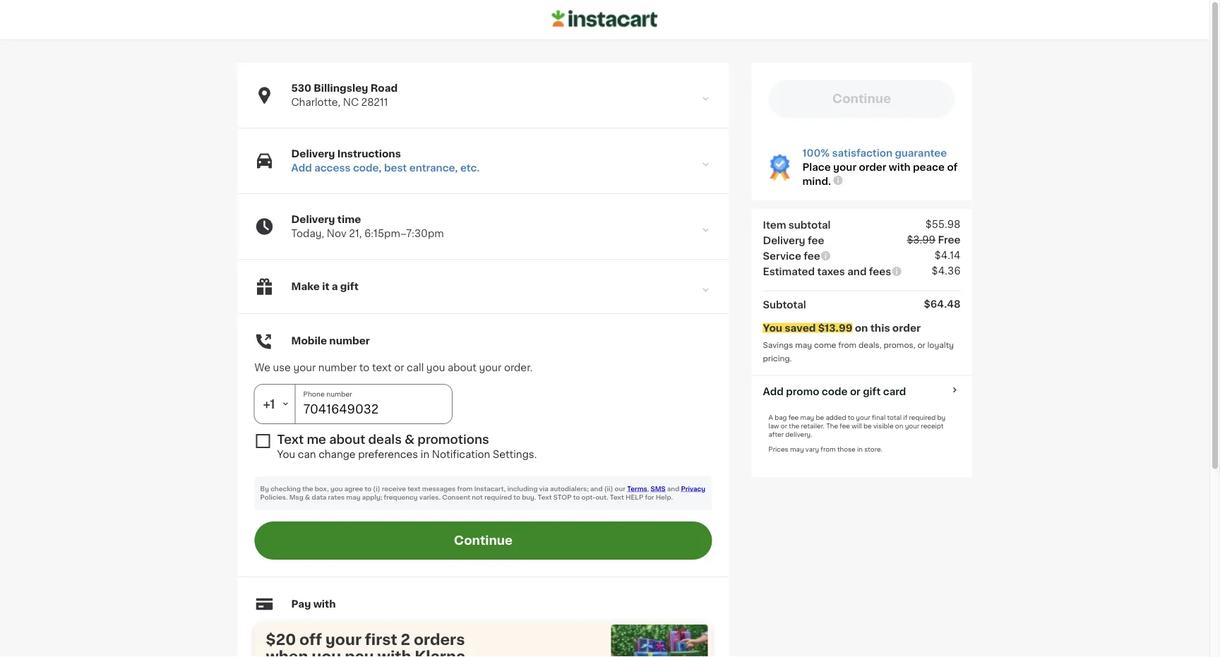 Task type: vqa. For each thing, say whether or not it's contained in the screenshot.
and
yes



Task type: describe. For each thing, give the bounding box(es) containing it.
28211
[[361, 97, 388, 107]]

delivery address image
[[700, 93, 712, 105]]

Select a country button
[[255, 385, 295, 424]]

our
[[615, 486, 626, 493]]

your up 'will'
[[856, 415, 871, 421]]

delivery time image
[[700, 224, 712, 237]]

instructions
[[337, 149, 401, 159]]

fee right bag
[[789, 415, 799, 421]]

order inside place your order with peace of mind.
[[859, 162, 887, 172]]

instacart,
[[474, 486, 506, 493]]

to inside a bag fee may be added to your final total if required by law or the retailer. the fee will be visible on your receipt after delivery.
[[848, 415, 855, 421]]

free
[[938, 235, 961, 245]]

pay with
[[291, 600, 336, 610]]

you inside by checking the box, you agree to (i) receive text messages from instacart, including via autodialers; and (ii) our terms , sms and privacy policies. msg & data rates may apply; frequency varies. consent not required to buy. text stop to opt-out. text help for help.
[[331, 486, 343, 493]]

required inside by checking the box, you agree to (i) receive text messages from instacart, including via autodialers; and (ii) our terms , sms and privacy policies. msg & data rates may apply; frequency varies. consent not required to buy. text stop to opt-out. text help for help.
[[484, 495, 512, 501]]

by
[[260, 486, 269, 493]]

road
[[371, 83, 398, 93]]

visible
[[874, 423, 894, 429]]

can
[[298, 450, 316, 460]]

1 vertical spatial be
[[864, 423, 872, 429]]

checking
[[271, 486, 301, 493]]

promo
[[786, 387, 820, 397]]

0 vertical spatial you
[[763, 323, 783, 333]]

sms
[[651, 486, 666, 493]]

data
[[312, 495, 327, 501]]

the
[[826, 423, 838, 429]]

loyalty
[[928, 341, 954, 349]]

530
[[291, 83, 312, 93]]

make it a gift
[[291, 282, 359, 292]]

help.
[[656, 495, 673, 501]]

delivery.
[[786, 432, 813, 438]]

your inside $20 off your first 2 orders when you pay with klarna
[[326, 632, 362, 647]]

store.
[[865, 446, 883, 453]]

mind.
[[803, 177, 831, 186]]

text inside by checking the box, you agree to (i) receive text messages from instacart, including via autodialers; and (ii) our terms , sms and privacy policies. msg & data rates may apply; frequency varies. consent not required to buy. text stop to opt-out. text help for help.
[[408, 486, 421, 493]]

make
[[291, 282, 320, 292]]

pricing.
[[763, 355, 792, 362]]

not
[[472, 495, 483, 501]]

deals,
[[859, 341, 882, 349]]

billingsley
[[314, 83, 368, 93]]

privacy
[[681, 486, 706, 493]]

subtotal
[[789, 220, 831, 230]]

come
[[814, 341, 836, 349]]

delivery for today,
[[291, 215, 335, 225]]

delivery time today, nov 21, 6:15pm–7:30pm
[[291, 215, 444, 239]]

to left (i)
[[365, 486, 372, 493]]

home image
[[552, 8, 658, 29]]

taxes
[[817, 267, 845, 277]]

retailer.
[[801, 423, 825, 429]]

msg
[[289, 495, 303, 501]]

$20 off your first 2 orders when you pay with klarna button
[[255, 623, 708, 658]]

the inside a bag fee may be added to your final total if required by law or the retailer. the fee will be visible on your receipt after delivery.
[[789, 423, 800, 429]]

add promo code or gift card
[[763, 387, 906, 397]]

0 horizontal spatial on
[[855, 323, 868, 333]]

terms
[[627, 486, 647, 493]]

me
[[307, 434, 326, 446]]

from for deals,
[[838, 341, 857, 349]]

peace
[[913, 162, 945, 172]]

0 vertical spatial text
[[372, 363, 392, 373]]

delivery instructions add access code, best entrance, etc.
[[291, 149, 480, 173]]

nov
[[327, 229, 346, 239]]

required inside a bag fee may be added to your final total if required by law or the retailer. the fee will be visible on your receipt after delivery.
[[909, 415, 936, 421]]

receive
[[382, 486, 406, 493]]

buy.
[[522, 495, 536, 501]]

by checking the box, you agree to (i) receive text messages from instacart, including via autodialers; and (ii) our terms , sms and privacy policies. msg & data rates may apply; frequency varies. consent not required to buy. text stop to opt-out. text help for help.
[[260, 486, 706, 501]]

0 vertical spatial gift
[[340, 282, 359, 292]]

we use your number to text or call you about your order.
[[255, 363, 533, 373]]

1 vertical spatial order
[[893, 323, 921, 333]]

2 horizontal spatial and
[[848, 267, 867, 277]]

1 horizontal spatial in
[[857, 446, 863, 453]]

terms link
[[627, 486, 647, 493]]

satisfaction
[[832, 148, 893, 158]]

sms link
[[651, 486, 666, 493]]

2
[[401, 632, 410, 647]]

off
[[300, 632, 322, 647]]

100% satisfaction guarantee
[[803, 148, 947, 158]]

those
[[838, 446, 856, 453]]

1 horizontal spatial text
[[538, 495, 552, 501]]

charlotte,
[[291, 97, 341, 107]]

use
[[273, 363, 291, 373]]

with inside place your order with peace of mind.
[[889, 162, 911, 172]]

we
[[255, 363, 270, 373]]

add inside delivery instructions add access code, best entrance, etc.
[[291, 163, 312, 173]]

prices
[[769, 446, 789, 453]]

klarna
[[415, 649, 466, 658]]

,
[[647, 486, 649, 493]]

saved
[[785, 323, 816, 333]]

fee down subtotal
[[808, 236, 824, 245]]

continue
[[454, 535, 513, 547]]

you saved $13.99 on this order
[[763, 323, 921, 333]]

service
[[763, 251, 802, 261]]

gift inside button
[[863, 387, 881, 397]]

or inside a bag fee may be added to your final total if required by law or the retailer. the fee will be visible on your receipt after delivery.
[[781, 423, 788, 429]]

settings.
[[493, 450, 537, 460]]

first
[[365, 632, 397, 647]]

consent
[[442, 495, 470, 501]]

you inside $20 off your first 2 orders when you pay with klarna
[[312, 649, 341, 658]]

0 vertical spatial number
[[329, 336, 370, 346]]

preferences
[[358, 450, 418, 460]]

prices may vary from those in store.
[[769, 446, 883, 453]]

of
[[947, 162, 958, 172]]

rates
[[328, 495, 345, 501]]



Task type: locate. For each thing, give the bounding box(es) containing it.
mobile number
[[291, 336, 370, 346]]

1 vertical spatial number
[[318, 363, 357, 373]]

box,
[[315, 486, 329, 493]]

0 horizontal spatial with
[[313, 600, 336, 610]]

text down via
[[538, 495, 552, 501]]

from right vary
[[821, 446, 836, 453]]

0 vertical spatial order
[[859, 162, 887, 172]]

Phone number telephone field
[[295, 385, 452, 424]]

0 horizontal spatial and
[[590, 486, 603, 493]]

code
[[822, 387, 848, 397]]

pay
[[345, 649, 374, 658]]

0 vertical spatial you
[[426, 363, 445, 373]]

your down if
[[905, 423, 920, 429]]

2 vertical spatial with
[[378, 649, 411, 658]]

including
[[507, 486, 538, 493]]

0 horizontal spatial add
[[291, 163, 312, 173]]

fee up estimated taxes and fees on the top right of the page
[[804, 251, 820, 261]]

1 horizontal spatial required
[[909, 415, 936, 421]]

your up more info about 100% satisfaction guarantee "image" on the top
[[833, 162, 857, 172]]

1 horizontal spatial text
[[408, 486, 421, 493]]

$3.99 free
[[907, 235, 961, 245]]

in
[[857, 446, 863, 453], [421, 450, 430, 460]]

to down autodialers;
[[573, 495, 580, 501]]

continue button
[[255, 522, 712, 560]]

messages
[[422, 486, 456, 493]]

entrance,
[[409, 163, 458, 173]]

delivery up service
[[763, 236, 806, 245]]

0 horizontal spatial &
[[305, 495, 310, 501]]

delivery for add
[[291, 149, 335, 159]]

1 horizontal spatial and
[[667, 486, 680, 493]]

to up phone number phone field
[[359, 363, 370, 373]]

$3.99
[[907, 235, 936, 245]]

+1
[[263, 398, 275, 410]]

2 vertical spatial delivery
[[763, 236, 806, 245]]

best
[[384, 163, 407, 173]]

0 horizontal spatial in
[[421, 450, 430, 460]]

1 horizontal spatial add
[[763, 387, 784, 397]]

0 horizontal spatial text
[[277, 434, 304, 446]]

6:15pm–7:30pm
[[364, 229, 444, 239]]

0 horizontal spatial about
[[329, 434, 365, 446]]

0 horizontal spatial be
[[816, 415, 824, 421]]

from down the you saved $13.99 on this order
[[838, 341, 857, 349]]

delivery inside delivery instructions add access code, best entrance, etc.
[[291, 149, 335, 159]]

and
[[848, 267, 867, 277], [590, 486, 603, 493], [667, 486, 680, 493]]

text up frequency
[[408, 486, 421, 493]]

the left "box,"
[[302, 486, 313, 493]]

order.
[[504, 363, 533, 373]]

& inside by checking the box, you agree to (i) receive text messages from instacart, including via autodialers; and (ii) our terms , sms and privacy policies. msg & data rates may apply; frequency varies. consent not required to buy. text stop to opt-out. text help for help.
[[305, 495, 310, 501]]

in left the 'store.' at the bottom right of the page
[[857, 446, 863, 453]]

if
[[904, 415, 908, 421]]

may inside a bag fee may be added to your final total if required by law or the retailer. the fee will be visible on your receipt after delivery.
[[801, 415, 814, 421]]

from inside by checking the box, you agree to (i) receive text messages from instacart, including via autodialers; and (ii) our terms , sms and privacy policies. msg & data rates may apply; frequency varies. consent not required to buy. text stop to opt-out. text help for help.
[[457, 486, 473, 493]]

will
[[852, 423, 862, 429]]

you up the rates
[[331, 486, 343, 493]]

delivery instructions image
[[700, 158, 712, 171]]

and left fees
[[848, 267, 867, 277]]

0 vertical spatial add
[[291, 163, 312, 173]]

gift left card
[[863, 387, 881, 397]]

1 horizontal spatial from
[[821, 446, 836, 453]]

required up receipt
[[909, 415, 936, 421]]

your right use
[[293, 363, 316, 373]]

100%
[[803, 148, 830, 158]]

may down saved
[[795, 341, 812, 349]]

nc
[[343, 97, 359, 107]]

required down instacart, at the bottom of the page
[[484, 495, 512, 501]]

or inside button
[[850, 387, 861, 397]]

1 horizontal spatial about
[[448, 363, 477, 373]]

about inside text me about deals & promotions you can change preferences in notification settings.
[[329, 434, 365, 446]]

2 vertical spatial you
[[312, 649, 341, 658]]

2 horizontal spatial text
[[610, 495, 624, 501]]

text down our
[[610, 495, 624, 501]]

may up retailer.
[[801, 415, 814, 421]]

your up pay
[[326, 632, 362, 647]]

delivery inside delivery time today, nov 21, 6:15pm–7:30pm
[[291, 215, 335, 225]]

law
[[769, 423, 779, 429]]

and up out.
[[590, 486, 603, 493]]

more info about 100% satisfaction guarantee image
[[833, 175, 844, 186]]

0 vertical spatial required
[[909, 415, 936, 421]]

1 vertical spatial add
[[763, 387, 784, 397]]

delivery up access
[[291, 149, 335, 159]]

make it a gift image
[[700, 284, 712, 297]]

you left can
[[277, 450, 295, 460]]

access
[[314, 163, 351, 173]]

text
[[372, 363, 392, 373], [408, 486, 421, 493]]

0 horizontal spatial gift
[[340, 282, 359, 292]]

mobile
[[291, 336, 327, 346]]

may inside savings may come from deals, promos, or loyalty pricing.
[[795, 341, 812, 349]]

delivery
[[291, 149, 335, 159], [291, 215, 335, 225], [763, 236, 806, 245]]

total
[[887, 415, 902, 421]]

1 vertical spatial delivery
[[291, 215, 335, 225]]

1 vertical spatial on
[[895, 423, 904, 429]]

and up help.
[[667, 486, 680, 493]]

be right 'will'
[[864, 423, 872, 429]]

to
[[359, 363, 370, 373], [848, 415, 855, 421], [365, 486, 372, 493], [514, 495, 520, 501], [573, 495, 580, 501]]

0 vertical spatial from
[[838, 341, 857, 349]]

number down mobile number
[[318, 363, 357, 373]]

with inside $20 off your first 2 orders when you pay with klarna
[[378, 649, 411, 658]]

added
[[826, 415, 846, 421]]

agree
[[344, 486, 363, 493]]

delivery up today,
[[291, 215, 335, 225]]

about
[[448, 363, 477, 373], [329, 434, 365, 446]]

text left the call
[[372, 363, 392, 373]]

add up a
[[763, 387, 784, 397]]

1 horizontal spatial with
[[378, 649, 411, 658]]

0 horizontal spatial you
[[277, 450, 295, 460]]

or left the call
[[394, 363, 404, 373]]

add promo code or gift card button
[[763, 385, 906, 399]]

$20 off your first 2 orders when you pay with klarna
[[266, 632, 466, 658]]

savings
[[763, 341, 793, 349]]

estimated taxes and fees
[[763, 267, 891, 277]]

your inside place your order with peace of mind.
[[833, 162, 857, 172]]

about up change
[[329, 434, 365, 446]]

pay
[[291, 600, 311, 610]]

0 horizontal spatial from
[[457, 486, 473, 493]]

1 vertical spatial with
[[313, 600, 336, 610]]

be up retailer.
[[816, 415, 824, 421]]

0 horizontal spatial required
[[484, 495, 512, 501]]

promotions
[[418, 434, 489, 446]]

1 vertical spatial required
[[484, 495, 512, 501]]

opt-
[[582, 495, 596, 501]]

0 vertical spatial delivery
[[291, 149, 335, 159]]

0 horizontal spatial text
[[372, 363, 392, 373]]

& right msg
[[305, 495, 310, 501]]

from up consent at the bottom left
[[457, 486, 473, 493]]

0 vertical spatial the
[[789, 423, 800, 429]]

may down delivery.
[[790, 446, 804, 453]]

apply;
[[362, 495, 382, 501]]

item subtotal
[[763, 220, 831, 230]]

530 billingsley road charlotte, nc 28211
[[291, 83, 398, 107]]

with
[[889, 162, 911, 172], [313, 600, 336, 610], [378, 649, 411, 658]]

1 vertical spatial about
[[329, 434, 365, 446]]

0 horizontal spatial the
[[302, 486, 313, 493]]

1 horizontal spatial you
[[763, 323, 783, 333]]

service fee
[[763, 251, 820, 261]]

when
[[266, 649, 308, 658]]

gift right a
[[340, 282, 359, 292]]

order down 100% satisfaction guarantee
[[859, 162, 887, 172]]

0 vertical spatial on
[[855, 323, 868, 333]]

be
[[816, 415, 824, 421], [864, 423, 872, 429]]

from inside savings may come from deals, promos, or loyalty pricing.
[[838, 341, 857, 349]]

the inside by checking the box, you agree to (i) receive text messages from instacart, including via autodialers; and (ii) our terms , sms and privacy policies. msg & data rates may apply; frequency varies. consent not required to buy. text stop to opt-out. text help for help.
[[302, 486, 313, 493]]

2 vertical spatial from
[[457, 486, 473, 493]]

1 horizontal spatial on
[[895, 423, 904, 429]]

by
[[938, 415, 946, 421]]

about right the call
[[448, 363, 477, 373]]

in inside text me about deals & promotions you can change preferences in notification settings.
[[421, 450, 430, 460]]

1 horizontal spatial gift
[[863, 387, 881, 397]]

21,
[[349, 229, 362, 239]]

add inside button
[[763, 387, 784, 397]]

your
[[833, 162, 857, 172], [293, 363, 316, 373], [479, 363, 502, 373], [856, 415, 871, 421], [905, 423, 920, 429], [326, 632, 362, 647]]

call
[[407, 363, 424, 373]]

delivery fee
[[763, 236, 824, 245]]

1 vertical spatial from
[[821, 446, 836, 453]]

0 vertical spatial about
[[448, 363, 477, 373]]

or
[[918, 341, 926, 349], [394, 363, 404, 373], [850, 387, 861, 397], [781, 423, 788, 429]]

this
[[871, 323, 890, 333]]

a
[[332, 282, 338, 292]]

with down the guarantee
[[889, 162, 911, 172]]

frequency
[[384, 495, 418, 501]]

or inside savings may come from deals, promos, or loyalty pricing.
[[918, 341, 926, 349]]

autodialers;
[[550, 486, 589, 493]]

may
[[795, 341, 812, 349], [801, 415, 814, 421], [790, 446, 804, 453], [346, 495, 361, 501]]

receipt
[[921, 423, 944, 429]]

you inside text me about deals & promotions you can change preferences in notification settings.
[[277, 450, 295, 460]]

card
[[883, 387, 906, 397]]

savings may come from deals, promos, or loyalty pricing.
[[763, 341, 956, 362]]

or down bag
[[781, 423, 788, 429]]

on inside a bag fee may be added to your final total if required by law or the retailer. the fee will be visible on your receipt after delivery.
[[895, 423, 904, 429]]

from for those
[[821, 446, 836, 453]]

2 horizontal spatial from
[[838, 341, 857, 349]]

add left access
[[291, 163, 312, 173]]

out.
[[596, 495, 609, 501]]

you down off
[[312, 649, 341, 658]]

guarantee
[[895, 148, 947, 158]]

0 vertical spatial with
[[889, 162, 911, 172]]

final
[[872, 415, 886, 421]]

1 horizontal spatial &
[[405, 434, 415, 446]]

your left "order."
[[479, 363, 502, 373]]

text me about deals & promotions you can change preferences in notification settings.
[[277, 434, 537, 460]]

notification
[[432, 450, 490, 460]]

& right deals at left
[[405, 434, 415, 446]]

to up 'will'
[[848, 415, 855, 421]]

text inside text me about deals & promotions you can change preferences in notification settings.
[[277, 434, 304, 446]]

may down agree
[[346, 495, 361, 501]]

& inside text me about deals & promotions you can change preferences in notification settings.
[[405, 434, 415, 446]]

may inside by checking the box, you agree to (i) receive text messages from instacart, including via autodialers; and (ii) our terms , sms and privacy policies. msg & data rates may apply; frequency varies. consent not required to buy. text stop to opt-out. text help for help.
[[346, 495, 361, 501]]

varies.
[[419, 495, 441, 501]]

or left "loyalty"
[[918, 341, 926, 349]]

change
[[319, 450, 356, 460]]

text up can
[[277, 434, 304, 446]]

1 vertical spatial &
[[305, 495, 310, 501]]

with down 2
[[378, 649, 411, 658]]

1 vertical spatial the
[[302, 486, 313, 493]]

fees
[[869, 267, 891, 277]]

orders
[[414, 632, 465, 647]]

to down including
[[514, 495, 520, 501]]

on down total
[[895, 423, 904, 429]]

number
[[329, 336, 370, 346], [318, 363, 357, 373]]

order up "promos,"
[[893, 323, 921, 333]]

1 vertical spatial you
[[331, 486, 343, 493]]

place your order with peace of mind.
[[803, 162, 958, 186]]

gift
[[340, 282, 359, 292], [863, 387, 881, 397]]

in down promotions
[[421, 450, 430, 460]]

place
[[803, 162, 831, 172]]

you right the call
[[426, 363, 445, 373]]

1 horizontal spatial the
[[789, 423, 800, 429]]

2 horizontal spatial with
[[889, 162, 911, 172]]

on left this at the right
[[855, 323, 868, 333]]

or right code
[[850, 387, 861, 397]]

1 vertical spatial text
[[408, 486, 421, 493]]

1 vertical spatial gift
[[863, 387, 881, 397]]

1 vertical spatial you
[[277, 450, 295, 460]]

fee left 'will'
[[840, 423, 850, 429]]

number right mobile
[[329, 336, 370, 346]]

1 horizontal spatial order
[[893, 323, 921, 333]]

0 horizontal spatial order
[[859, 162, 887, 172]]

deals
[[368, 434, 402, 446]]

(i)
[[373, 486, 380, 493]]

with right "pay"
[[313, 600, 336, 610]]

0 vertical spatial &
[[405, 434, 415, 446]]

privacy link
[[681, 486, 706, 493]]

you up savings
[[763, 323, 783, 333]]

$4.36
[[932, 266, 961, 276]]

etc.
[[460, 163, 480, 173]]

the up delivery.
[[789, 423, 800, 429]]

a bag fee may be added to your final total if required by law or the retailer. the fee will be visible on your receipt after delivery.
[[769, 415, 946, 438]]

0 vertical spatial be
[[816, 415, 824, 421]]

1 horizontal spatial be
[[864, 423, 872, 429]]

it
[[322, 282, 329, 292]]



